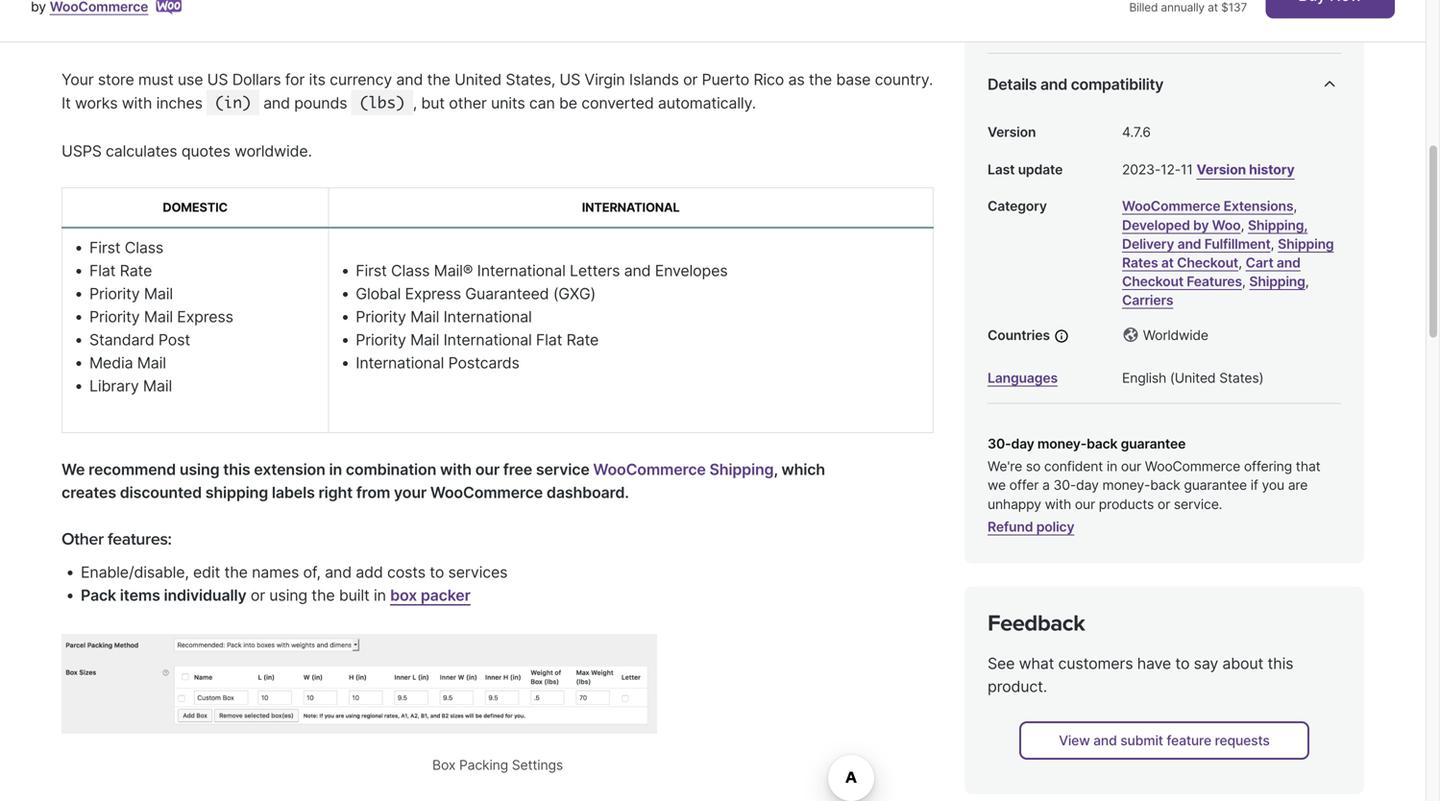 Task type: vqa. For each thing, say whether or not it's contained in the screenshot.
the Service navigation menu "element"
no



Task type: locate. For each thing, give the bounding box(es) containing it.
billed annually at $137
[[1130, 15, 1248, 29]]

1 vertical spatial at
[[1162, 255, 1174, 271]]

0 horizontal spatial using
[[180, 460, 220, 479]]

to inside enable/disable, edit the names of, and add costs to services pack items individually or using the built in box packer
[[430, 563, 444, 582]]

0 horizontal spatial 30-
[[988, 436, 1012, 452]]

version right 11
[[1197, 161, 1247, 178]]

money-
[[1038, 436, 1087, 452], [1103, 477, 1151, 494]]

calculates
[[106, 142, 177, 160]]

by left woocommerce link
[[31, 13, 46, 30]]

flat inside first class flat rate priority mail priority mail express standard post media mail library mail
[[89, 261, 116, 280]]

fulfillment
[[1205, 236, 1271, 252]]

the inside the largest delivery network in united states.
[[708, 0, 732, 18]]

to left say
[[1176, 654, 1190, 673]]

with down must
[[122, 94, 152, 112]]

1 horizontal spatial at
[[1208, 15, 1219, 29]]

compatibility
[[1071, 75, 1164, 94]]

0 horizontal spatial at
[[1162, 255, 1174, 271]]

right
[[319, 483, 353, 502]]

0 horizontal spatial express
[[177, 307, 233, 326]]

day
[[1012, 436, 1035, 452], [1077, 477, 1099, 494]]

and inside (in) and pounds (lbs) , but other units can be converted automatically.
[[263, 94, 290, 112]]

0 vertical spatial money-
[[1038, 436, 1087, 452]]

products
[[1099, 496, 1154, 513]]

class down domestic at left top
[[125, 238, 163, 257]]

rate inside first class flat rate priority mail priority mail express standard post media mail library mail
[[120, 261, 152, 280]]

at for annually
[[1208, 15, 1219, 29]]

$137
[[1222, 15, 1248, 29]]

1 vertical spatial united
[[455, 70, 502, 89]]

mail®
[[434, 261, 473, 280]]

or down names
[[251, 586, 265, 605]]

0 vertical spatial at
[[1208, 15, 1219, 29]]

say
[[1194, 654, 1219, 673]]

largest
[[736, 0, 784, 18]]

and down for
[[263, 94, 290, 112]]

woocommerce up service.
[[1145, 459, 1241, 475]]

in right 'confident'
[[1107, 459, 1118, 475]]

quotes
[[181, 142, 230, 160]]

class inside first class flat rate priority mail priority mail express standard post media mail library mail
[[125, 238, 163, 257]]

flat down (gxg)
[[536, 330, 563, 349]]

1 vertical spatial checkout
[[1123, 274, 1184, 290]]

product.
[[988, 677, 1048, 696]]

1 vertical spatial shipping
[[1250, 274, 1306, 290]]

1 horizontal spatial rate
[[567, 330, 599, 349]]

express down mail®
[[405, 284, 461, 303]]

and up shipping link
[[1277, 255, 1301, 271]]

in
[[911, 0, 923, 18], [1107, 459, 1118, 475], [329, 460, 342, 479], [374, 586, 386, 605]]

shipping,
[[1248, 217, 1308, 233]]

with inside 30-day money-back guarantee we're so confident in our woocommerce offering that we offer a 30-day money-back guarantee if you are unhappy with our products or service. refund policy
[[1045, 496, 1072, 513]]

the left largest
[[708, 0, 732, 18]]

if
[[1251, 477, 1259, 494]]

checkout inside shipping rates at checkout
[[1177, 255, 1239, 271]]

with inside your store must use us dollars for its currency and the united states, us virgin islands or puerto rico as the base country. it works with inches
[[122, 94, 152, 112]]

at left $137
[[1208, 15, 1219, 29]]

0 vertical spatial checkout
[[1177, 255, 1239, 271]]

international down guaranteed
[[444, 307, 532, 326]]

labels
[[272, 483, 315, 502]]

0 horizontal spatial rate
[[120, 261, 152, 280]]

woocommerce up developed by woo link at the right
[[1123, 198, 1221, 215]]

to
[[430, 563, 444, 582], [1176, 654, 1190, 673]]

other features:
[[62, 529, 172, 550]]

delivery
[[1123, 236, 1175, 252]]

united
[[62, 22, 109, 41], [455, 70, 502, 89]]

category
[[988, 198, 1047, 215]]

woo
[[1213, 217, 1241, 233]]

so
[[1026, 459, 1041, 475]]

domestic
[[163, 200, 228, 215]]

enable/disable, edit the names of, and add costs to services pack items individually or using the built in box packer
[[81, 563, 508, 605]]

1 vertical spatial this
[[1268, 654, 1294, 673]]

version up last on the top of the page
[[988, 124, 1036, 140]]

flat inside first class mail® international letters and envelopes global express guaranteed (gxg) priority mail international priority mail international flat rate international postcards
[[536, 330, 563, 349]]

1 vertical spatial money-
[[1103, 477, 1151, 494]]

first up global
[[356, 261, 387, 280]]

1 horizontal spatial or
[[683, 70, 698, 89]]

0 vertical spatial express
[[405, 284, 461, 303]]

30-
[[988, 436, 1012, 452], [1054, 477, 1077, 494]]

first for first class mail® international letters and envelopes global express guaranteed (gxg) priority mail international priority mail international flat rate international postcards
[[356, 261, 387, 280]]

1 horizontal spatial 30-
[[1054, 477, 1077, 494]]

0 horizontal spatial flat
[[89, 261, 116, 280]]

in right network
[[911, 0, 923, 18]]

our left free
[[475, 460, 500, 479]]

woocommerce extensions link
[[1123, 198, 1294, 215]]

2 vertical spatial or
[[251, 586, 265, 605]]

back up service.
[[1151, 477, 1181, 494]]

and down developed by woo link at the right
[[1178, 236, 1202, 252]]

and
[[396, 70, 423, 89], [1041, 75, 1068, 94], [263, 94, 290, 112], [1178, 236, 1202, 252], [1277, 255, 1301, 271], [624, 261, 651, 280], [325, 563, 352, 582], [1094, 733, 1117, 749]]

or up the automatically.
[[683, 70, 698, 89]]

checkout up the features
[[1177, 255, 1239, 271]]

1 horizontal spatial this
[[1268, 654, 1294, 673]]

class for mail®
[[391, 261, 430, 280]]

0 horizontal spatial or
[[251, 586, 265, 605]]

class inside first class mail® international letters and envelopes global express guaranteed (gxg) priority mail international priority mail international flat rate international postcards
[[391, 261, 430, 280]]

in left box at the bottom left of the page
[[374, 586, 386, 605]]

express inside first class flat rate priority mail priority mail express standard post media mail library mail
[[177, 307, 233, 326]]

this up shipping
[[223, 460, 250, 479]]

with left free
[[440, 460, 472, 479]]

2 horizontal spatial or
[[1158, 496, 1171, 513]]

rate down (gxg)
[[567, 330, 599, 349]]

and up but at the left top
[[396, 70, 423, 89]]

1 vertical spatial back
[[1151, 477, 1181, 494]]

by inside woocommerce extensions , developed by woo ,
[[1194, 217, 1209, 233]]

express up post
[[177, 307, 233, 326]]

rates
[[1123, 255, 1159, 271]]

0 vertical spatial first
[[89, 238, 121, 257]]

us
[[207, 70, 228, 89], [560, 70, 581, 89]]

1 vertical spatial to
[[1176, 654, 1190, 673]]

languages link
[[988, 370, 1058, 386]]

must
[[138, 70, 174, 89]]

shipping left which
[[710, 460, 774, 479]]

0 vertical spatial or
[[683, 70, 698, 89]]

1 horizontal spatial using
[[269, 586, 308, 605]]

the right as
[[809, 70, 832, 89]]

0 horizontal spatial version
[[988, 124, 1036, 140]]

united inside the largest delivery network in united states.
[[62, 22, 109, 41]]

woocommerce inside woocommerce extensions , developed by woo ,
[[1123, 198, 1221, 215]]

mail
[[144, 284, 173, 303], [144, 307, 173, 326], [411, 307, 439, 326], [411, 330, 439, 349], [137, 354, 166, 372], [143, 377, 172, 395]]

see what customers have to say about this product.
[[988, 654, 1294, 696]]

0 horizontal spatial united
[[62, 22, 109, 41]]

0 vertical spatial to
[[430, 563, 444, 582]]

guarantee up products
[[1121, 436, 1186, 452]]

0 vertical spatial 30-
[[988, 436, 1012, 452]]

, inside , which creates discounted shipping labels right from your woocommerce dashboard.
[[774, 460, 778, 479]]

class for flat
[[125, 238, 163, 257]]

extension
[[254, 460, 326, 479]]

billed
[[1130, 15, 1158, 29]]

now
[[1330, 1, 1363, 20]]

(in) and pounds (lbs) , but other units can be converted automatically.
[[215, 93, 756, 112]]

1 vertical spatial by
[[1194, 217, 1209, 233]]

12-
[[1161, 161, 1181, 178]]

checkout up carriers
[[1123, 274, 1184, 290]]

first up standard
[[89, 238, 121, 257]]

our down 'confident'
[[1075, 496, 1096, 513]]

box packer link
[[390, 586, 471, 605]]

rate
[[120, 261, 152, 280], [567, 330, 599, 349]]

30- up we're
[[988, 436, 1012, 452]]

international down global
[[356, 354, 444, 372]]

1 vertical spatial rate
[[567, 330, 599, 349]]

policy
[[1037, 519, 1075, 535]]

add
[[356, 563, 383, 582]]

us right use
[[207, 70, 228, 89]]

first
[[89, 238, 121, 257], [356, 261, 387, 280]]

using
[[180, 460, 220, 479], [269, 586, 308, 605]]

rate up standard
[[120, 261, 152, 280]]

a
[[1043, 477, 1050, 494]]

dashboard.
[[547, 483, 629, 502]]

1 vertical spatial version
[[1197, 161, 1247, 178]]

day down 'confident'
[[1077, 477, 1099, 494]]

1 horizontal spatial united
[[455, 70, 502, 89]]

0 vertical spatial with
[[122, 94, 152, 112]]

islands
[[629, 70, 679, 89]]

1 horizontal spatial to
[[1176, 654, 1190, 673]]

1 vertical spatial class
[[391, 261, 430, 280]]

1 horizontal spatial with
[[440, 460, 472, 479]]

other
[[62, 529, 104, 550]]

which
[[782, 460, 826, 479]]

money- up products
[[1103, 477, 1151, 494]]

and right the details
[[1041, 75, 1068, 94]]

1 vertical spatial with
[[440, 460, 472, 479]]

0 vertical spatial version
[[988, 124, 1036, 140]]

and inside enable/disable, edit the names of, and add costs to services pack items individually or using the built in box packer
[[325, 563, 352, 582]]

with down a
[[1045, 496, 1072, 513]]

0 vertical spatial using
[[180, 460, 220, 479]]

or
[[683, 70, 698, 89], [1158, 496, 1171, 513], [251, 586, 265, 605]]

first inside first class mail® international letters and envelopes global express guaranteed (gxg) priority mail international priority mail international flat rate international postcards
[[356, 261, 387, 280]]

2 horizontal spatial our
[[1122, 459, 1142, 475]]

this
[[223, 460, 250, 479], [1268, 654, 1294, 673]]

1 vertical spatial using
[[269, 586, 308, 605]]

0 vertical spatial guarantee
[[1121, 436, 1186, 452]]

us up be
[[560, 70, 581, 89]]

0 horizontal spatial to
[[430, 563, 444, 582]]

shipping down shipping,
[[1278, 236, 1335, 252]]

shipping down cart
[[1250, 274, 1306, 290]]

and inside first class mail® international letters and envelopes global express guaranteed (gxg) priority mail international priority mail international flat rate international postcards
[[624, 261, 651, 280]]

global
[[356, 284, 401, 303]]

1 vertical spatial day
[[1077, 477, 1099, 494]]

media
[[89, 354, 133, 372]]

by down woocommerce extensions link on the top right of page
[[1194, 217, 1209, 233]]

what
[[1019, 654, 1055, 673]]

0 horizontal spatial day
[[1012, 436, 1035, 452]]

1 vertical spatial flat
[[536, 330, 563, 349]]

money- up 'confident'
[[1038, 436, 1087, 452]]

at inside shipping rates at checkout
[[1162, 255, 1174, 271]]

offering
[[1245, 459, 1293, 475]]

1 horizontal spatial money-
[[1103, 477, 1151, 494]]

(united
[[1171, 370, 1216, 386]]

4.7.6
[[1123, 124, 1151, 140]]

at for rates
[[1162, 255, 1174, 271]]

0 vertical spatial rate
[[120, 261, 152, 280]]

0 horizontal spatial first
[[89, 238, 121, 257]]

0 vertical spatial this
[[223, 460, 250, 479]]

international up postcards
[[444, 330, 532, 349]]

back up 'confident'
[[1087, 436, 1118, 452]]

2 horizontal spatial with
[[1045, 496, 1072, 513]]

day up "so"
[[1012, 436, 1035, 452]]

1 horizontal spatial class
[[391, 261, 430, 280]]

built
[[339, 586, 370, 605]]

1 vertical spatial express
[[177, 307, 233, 326]]

0 horizontal spatial back
[[1087, 436, 1118, 452]]

and right of,
[[325, 563, 352, 582]]

or left service.
[[1158, 496, 1171, 513]]

and inside shipping, delivery and fulfillment
[[1178, 236, 1202, 252]]

worldwide.
[[235, 142, 312, 160]]

united up your at top left
[[62, 22, 109, 41]]

in inside 30-day money-back guarantee we're so confident in our woocommerce offering that we offer a 30-day money-back guarantee if you are unhappy with our products or service. refund policy
[[1107, 459, 1118, 475]]

about
[[1223, 654, 1264, 673]]

our up products
[[1122, 459, 1142, 475]]

be
[[559, 94, 578, 112]]

using down names
[[269, 586, 308, 605]]

0 vertical spatial flat
[[89, 261, 116, 280]]

this right about
[[1268, 654, 1294, 673]]

30-day money-back guarantee we're so confident in our woocommerce offering that we offer a 30-day money-back guarantee if you are unhappy with our products or service. refund policy
[[988, 436, 1321, 535]]

guarantee up service.
[[1184, 477, 1247, 494]]

at down "delivery"
[[1162, 255, 1174, 271]]

1 horizontal spatial by
[[1194, 217, 1209, 233]]

0 vertical spatial united
[[62, 22, 109, 41]]

(lbs)
[[360, 93, 405, 112]]

1 vertical spatial first
[[356, 261, 387, 280]]

11
[[1181, 161, 1193, 178]]

to up box packer "link"
[[430, 563, 444, 582]]

base
[[837, 70, 871, 89]]

using up shipping
[[180, 460, 220, 479]]

0 horizontal spatial our
[[475, 460, 500, 479]]

class up global
[[391, 261, 430, 280]]

united up (in) and pounds (lbs) , but other units can be converted automatically.
[[455, 70, 502, 89]]

1 us from the left
[[207, 70, 228, 89]]

1 vertical spatial or
[[1158, 496, 1171, 513]]

names
[[252, 563, 299, 582]]

0 vertical spatial day
[[1012, 436, 1035, 452]]

0 vertical spatial by
[[31, 13, 46, 30]]

0 horizontal spatial us
[[207, 70, 228, 89]]

we're
[[988, 459, 1023, 475]]

30- right a
[[1054, 477, 1077, 494]]

your
[[394, 483, 427, 502]]

the largest delivery network in united states.
[[62, 0, 923, 41]]

woocommerce down free
[[430, 483, 543, 502]]

first inside first class flat rate priority mail priority mail express standard post media mail library mail
[[89, 238, 121, 257]]

express inside first class mail® international letters and envelopes global express guaranteed (gxg) priority mail international priority mail international flat rate international postcards
[[405, 284, 461, 303]]

languages
[[988, 370, 1058, 386]]

rate inside first class mail® international letters and envelopes global express guaranteed (gxg) priority mail international priority mail international flat rate international postcards
[[567, 330, 599, 349]]

1 horizontal spatial flat
[[536, 330, 563, 349]]

1 horizontal spatial first
[[356, 261, 387, 280]]

2 vertical spatial with
[[1045, 496, 1072, 513]]

0 horizontal spatial class
[[125, 238, 163, 257]]

0 vertical spatial class
[[125, 238, 163, 257]]

1 horizontal spatial express
[[405, 284, 461, 303]]

1 horizontal spatial us
[[560, 70, 581, 89]]

inches
[[156, 94, 203, 112]]

and right letters at the left top of the page
[[624, 261, 651, 280]]

flat up standard
[[89, 261, 116, 280]]

standard
[[89, 330, 154, 349]]

0 horizontal spatial with
[[122, 94, 152, 112]]

1 horizontal spatial back
[[1151, 477, 1181, 494]]

for
[[285, 70, 305, 89]]

0 horizontal spatial this
[[223, 460, 250, 479]]

the right 'edit'
[[224, 563, 248, 582]]

woocommerce up dashboard.
[[593, 460, 706, 479]]

0 vertical spatial shipping
[[1278, 236, 1335, 252]]

have
[[1138, 654, 1172, 673]]

1 horizontal spatial our
[[1075, 496, 1096, 513]]



Task type: describe. For each thing, give the bounding box(es) containing it.
developed by woocommerce image
[[156, 14, 182, 30]]

feature
[[1167, 733, 1212, 749]]

and inside your store must use us dollars for its currency and the united states, us virgin islands or puerto rico as the base country. it works with inches
[[396, 70, 423, 89]]

states,
[[506, 70, 556, 89]]

international up guaranteed
[[477, 261, 566, 280]]

1 horizontal spatial day
[[1077, 477, 1099, 494]]

buy
[[1299, 1, 1326, 20]]

last
[[988, 161, 1015, 178]]

of,
[[303, 563, 321, 582]]

1 horizontal spatial version
[[1197, 161, 1247, 178]]

2023-12-11 version history
[[1123, 161, 1295, 178]]

to inside see what customers have to say about this product.
[[1176, 654, 1190, 673]]

view and submit feature requests
[[1059, 733, 1270, 749]]

0 vertical spatial back
[[1087, 436, 1118, 452]]

or inside enable/disable, edit the names of, and add costs to services pack items individually or using the built in box packer
[[251, 586, 265, 605]]

rico
[[754, 70, 784, 89]]

can
[[529, 94, 555, 112]]

works
[[75, 94, 118, 112]]

shipping rates at checkout link
[[1123, 236, 1335, 271]]

with for unhappy
[[1045, 496, 1072, 513]]

cart
[[1246, 255, 1274, 271]]

see
[[988, 654, 1015, 673]]

woocommerce link
[[50, 13, 148, 30]]

requests
[[1215, 733, 1270, 749]]

network
[[849, 0, 907, 18]]

woocommerce inside , which creates discounted shipping labels right from your woocommerce dashboard.
[[430, 483, 543, 502]]

features
[[1187, 274, 1243, 290]]

free
[[503, 460, 533, 479]]

buy now
[[1299, 1, 1363, 20]]

packer
[[421, 586, 471, 605]]

english (united states)
[[1123, 370, 1264, 386]]

postcards
[[448, 354, 520, 372]]

woocommerce inside 30-day money-back guarantee we're so confident in our woocommerce offering that we offer a 30-day money-back guarantee if you are unhappy with our products or service. refund policy
[[1145, 459, 1241, 475]]

annually
[[1161, 15, 1205, 29]]

box packing settings
[[433, 757, 563, 774]]

0 horizontal spatial money-
[[1038, 436, 1087, 452]]

shipping inside shipping rates at checkout
[[1278, 236, 1335, 252]]

service.
[[1174, 496, 1223, 513]]

1 vertical spatial 30-
[[1054, 477, 1077, 494]]

shipping rates at checkout
[[1123, 236, 1335, 271]]

customers
[[1059, 654, 1134, 673]]

view
[[1059, 733, 1090, 749]]

automatically.
[[658, 94, 756, 112]]

shipping, delivery and fulfillment
[[1123, 217, 1308, 252]]

but
[[421, 94, 445, 112]]

buy now link
[[1266, 0, 1396, 34]]

in inside enable/disable, edit the names of, and add costs to services pack items individually or using the built in box packer
[[374, 586, 386, 605]]

pounds
[[294, 94, 347, 112]]

usps calculates quotes worldwide.
[[62, 142, 312, 160]]

woocommerce extensions , developed by woo ,
[[1123, 198, 1298, 233]]

in inside the largest delivery network in united states.
[[911, 0, 923, 18]]

usps
[[62, 142, 102, 160]]

unhappy
[[988, 496, 1042, 513]]

guaranteed
[[465, 284, 549, 303]]

converted
[[582, 94, 654, 112]]

creates discounted
[[62, 483, 202, 502]]

2023-
[[1123, 161, 1161, 178]]

express for mail
[[177, 307, 233, 326]]

and right view
[[1094, 733, 1117, 749]]

your store must use us dollars for its currency and the united states, us virgin islands or puerto rico as the base country. it works with inches
[[62, 70, 933, 112]]

as
[[789, 70, 805, 89]]

currency
[[330, 70, 392, 89]]

puerto
[[702, 70, 750, 89]]

it
[[62, 94, 71, 112]]

or inside your store must use us dollars for its currency and the united states, us virgin islands or puerto rico as the base country. it works with inches
[[683, 70, 698, 89]]

its
[[309, 70, 326, 89]]

we
[[62, 460, 85, 479]]

developed by woo link
[[1123, 217, 1241, 233]]

(gxg)
[[553, 284, 596, 303]]

recommend
[[89, 460, 176, 479]]

0 horizontal spatial by
[[31, 13, 46, 30]]

first for first class flat rate priority mail priority mail express standard post media mail library mail
[[89, 238, 121, 257]]

with for works
[[122, 94, 152, 112]]

using inside enable/disable, edit the names of, and add costs to services pack items individually or using the built in box packer
[[269, 586, 308, 605]]

pack
[[81, 586, 116, 605]]

shipping, delivery and fulfillment link
[[1123, 217, 1308, 252]]

refund policy link
[[988, 519, 1075, 535]]

or inside 30-day money-back guarantee we're so confident in our woocommerce offering that we offer a 30-day money-back guarantee if you are unhappy with our products or service. refund policy
[[1158, 496, 1171, 513]]

2 us from the left
[[560, 70, 581, 89]]

developed
[[1123, 217, 1191, 233]]

first class flat rate priority mail priority mail express standard post media mail library mail
[[89, 238, 233, 395]]

checkout inside cart and checkout features
[[1123, 274, 1184, 290]]

use
[[178, 70, 203, 89]]

dollars
[[232, 70, 281, 89]]

settings
[[512, 757, 563, 774]]

shipping
[[205, 483, 268, 502]]

cart and checkout features link
[[1123, 255, 1301, 290]]

shipping inside , shipping , carriers
[[1250, 274, 1306, 290]]

post
[[158, 330, 190, 349]]

box
[[433, 757, 456, 774]]

states)
[[1220, 370, 1264, 386]]

letters
[[570, 261, 620, 280]]

edit
[[193, 563, 220, 582]]

and inside cart and checkout features
[[1277, 255, 1301, 271]]

, which creates discounted shipping labels right from your woocommerce dashboard.
[[62, 460, 826, 502]]

in up the right
[[329, 460, 342, 479]]

express for global
[[405, 284, 461, 303]]

box
[[390, 586, 417, 605]]

united inside your store must use us dollars for its currency and the united states, us virgin islands or puerto rico as the base country. it works with inches
[[455, 70, 502, 89]]

offer
[[1010, 477, 1039, 494]]

first class mail® international letters and envelopes global express guaranteed (gxg) priority mail international priority mail international flat rate international postcards
[[356, 261, 728, 372]]

chevron up image
[[1319, 73, 1342, 96]]

international up letters at the left top of the page
[[582, 200, 680, 215]]

woocommerce up the store
[[50, 13, 148, 30]]

1 vertical spatial guarantee
[[1184, 477, 1247, 494]]

the up but at the left top
[[427, 70, 451, 89]]

we recommend using this extension in combination with
[[62, 460, 475, 479]]

our free service woocommerce shipping
[[475, 460, 774, 479]]

extensions
[[1224, 198, 1294, 215]]

2 vertical spatial shipping
[[710, 460, 774, 479]]

, inside (in) and pounds (lbs) , but other units can be converted automatically.
[[413, 94, 417, 112]]

countries
[[988, 327, 1050, 344]]

carriers
[[1123, 292, 1174, 309]]

individually
[[164, 586, 247, 605]]

the down of,
[[312, 586, 335, 605]]

submit
[[1121, 733, 1164, 749]]

this inside see what customers have to say about this product.
[[1268, 654, 1294, 673]]

update
[[1018, 161, 1063, 178]]



